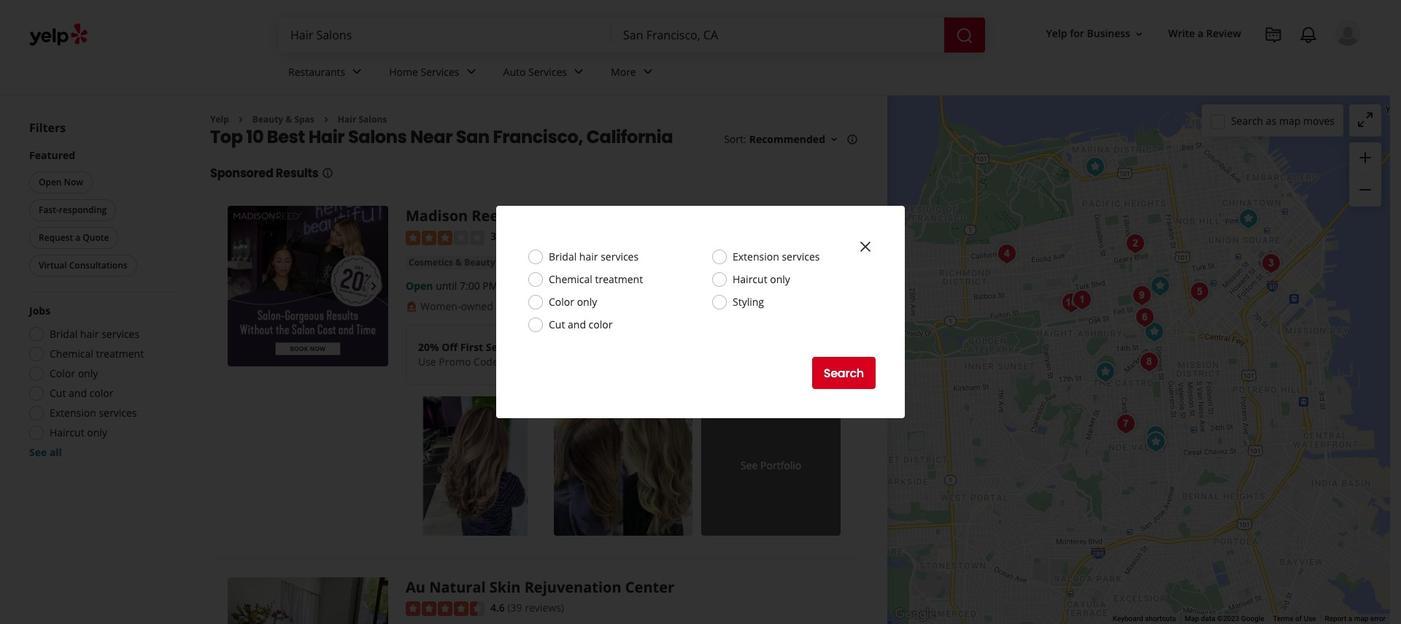 Task type: locate. For each thing, give the bounding box(es) containing it.
results
[[276, 165, 319, 182]]

color down jobs
[[50, 366, 75, 380]]

24 chevron down v2 image right the "auto services"
[[570, 63, 588, 81]]

1 horizontal spatial 20%
[[611, 355, 631, 369]]

1 24 chevron down v2 image from the left
[[348, 63, 366, 81]]

cut inside search dialog
[[549, 317, 565, 331]]

1 vertical spatial chemical treatment
[[50, 347, 144, 361]]

1 horizontal spatial haircut
[[733, 272, 767, 286]]

& left save
[[576, 355, 584, 369]]

hair salons button
[[536, 255, 591, 270]]

1 horizontal spatial cut
[[549, 317, 565, 331]]

map region
[[764, 50, 1401, 624]]

search inside button
[[824, 365, 864, 381]]

open left now
[[39, 176, 62, 188]]

16 info v2 image
[[322, 167, 333, 179]]

0 vertical spatial color only
[[549, 295, 597, 309]]

open now button
[[29, 172, 93, 193]]

1 horizontal spatial hayes
[[713, 256, 742, 270]]

1 vertical spatial and
[[69, 386, 87, 400]]

0 vertical spatial cut and color
[[549, 317, 613, 331]]

see inside option group
[[29, 445, 47, 459]]

0 horizontal spatial color
[[89, 386, 113, 400]]

24 chevron down v2 image right the restaurants
[[348, 63, 366, 81]]

cosmetics
[[409, 256, 453, 268]]

close image
[[857, 238, 874, 255]]

chemical treatment down "24 verified filled v2" image
[[549, 272, 643, 286]]

services right home
[[421, 65, 459, 79]]

hair down virtual consultations button
[[80, 327, 99, 341]]

1 vertical spatial yelp
[[210, 113, 229, 126]]

1 vertical spatial haircut
[[50, 426, 84, 439]]

1 vertical spatial hair salons
[[538, 256, 588, 268]]

0 vertical spatial valley
[[674, 206, 718, 226]]

0 vertical spatial a
[[1198, 27, 1204, 40]]

1 horizontal spatial bridal
[[549, 250, 577, 263]]

0 vertical spatial yelp
[[1046, 27, 1067, 40]]

pm
[[483, 279, 498, 293]]

map left error
[[1354, 615, 1369, 623]]

yelp for yelp for business
[[1046, 27, 1067, 40]]

1 horizontal spatial color
[[589, 317, 613, 331]]

for
[[1070, 27, 1084, 40]]

portfolio
[[761, 459, 802, 472]]

color
[[589, 317, 613, 331], [89, 386, 113, 400]]

bridal down "madison reed hair color bar - hayes valley" on the top
[[549, 250, 577, 263]]

operated
[[506, 299, 550, 313]]

0 vertical spatial extension services
[[733, 250, 820, 263]]

1 horizontal spatial map
[[1354, 615, 1369, 623]]

0 vertical spatial chemical
[[549, 272, 593, 286]]

cut inside option group
[[50, 386, 66, 400]]

color inside search dialog
[[589, 317, 613, 331]]

1 services from the left
[[421, 65, 459, 79]]

haircut down hayes valley
[[733, 272, 767, 286]]

chemical inside search dialog
[[549, 272, 593, 286]]

chemical treatment inside option group
[[50, 347, 144, 361]]

hayes right -
[[626, 206, 670, 226]]

studio estrada image
[[1130, 303, 1159, 332]]

2 24 chevron down v2 image from the left
[[570, 63, 588, 81]]

request a quote
[[39, 231, 109, 244]]

center
[[625, 577, 674, 597]]

0 horizontal spatial search
[[824, 365, 864, 381]]

1 vertical spatial valley
[[744, 256, 772, 270]]

0 vertical spatial map
[[1279, 113, 1301, 127]]

see left all
[[29, 445, 47, 459]]

see portfolio link
[[702, 396, 841, 536]]

cut
[[549, 317, 565, 331], [50, 386, 66, 400]]

extension up all
[[50, 406, 96, 420]]

valley
[[674, 206, 718, 226], [744, 256, 772, 270]]

3.2 star rating image
[[406, 230, 485, 245]]

nepenji japan center beauty clinic image
[[1121, 229, 1150, 258]]

0 vertical spatial hair salons
[[338, 113, 387, 126]]

chemical treatment down jobs
[[50, 347, 144, 361]]

more
[[611, 65, 636, 79]]

hair salons left "24 verified filled v2" image
[[538, 256, 588, 268]]

jobs
[[29, 304, 50, 317]]

use inside the 20% off first service use promo code 'newclient20' & save 20%
[[418, 355, 436, 369]]

open now
[[39, 176, 83, 188]]

consultations
[[69, 259, 127, 272]]

extension up styling
[[733, 250, 779, 263]]

0 horizontal spatial haircut
[[50, 426, 84, 439]]

services
[[421, 65, 459, 79], [528, 65, 567, 79]]

0 horizontal spatial cut and color
[[50, 386, 113, 400]]

haircut only down hayes valley
[[733, 272, 790, 286]]

1 24 chevron down v2 image from the left
[[462, 63, 480, 81]]

option group containing jobs
[[25, 304, 181, 460]]

chemical down jobs
[[50, 347, 93, 361]]

extension services up styling
[[733, 250, 820, 263]]

1 horizontal spatial search
[[1231, 113, 1264, 127]]

0 horizontal spatial haircut only
[[50, 426, 107, 439]]

projects image
[[1265, 26, 1282, 44]]

1 vertical spatial color only
[[50, 366, 98, 380]]

off
[[442, 340, 458, 354]]

services right "auto"
[[528, 65, 567, 79]]

quote
[[83, 231, 109, 244]]

1 horizontal spatial extension
[[733, 250, 779, 263]]

extension
[[733, 250, 779, 263], [50, 406, 96, 420]]

open up 16 women owned v2 "icon" at the left of the page
[[406, 279, 433, 293]]

a right report
[[1349, 615, 1353, 623]]

google
[[1241, 615, 1264, 623]]

more link
[[599, 53, 668, 95]]

24 chevron down v2 image for restaurants
[[348, 63, 366, 81]]

bridal hair services down bar on the left of page
[[549, 250, 639, 263]]

cut and color up all
[[50, 386, 113, 400]]

use left promo
[[418, 355, 436, 369]]

restaurants
[[288, 65, 345, 79]]

24 chevron down v2 image inside 'auto services' link
[[570, 63, 588, 81]]

services
[[601, 250, 639, 263], [782, 250, 820, 263], [102, 327, 140, 341], [99, 406, 137, 420]]

1 vertical spatial extension services
[[50, 406, 137, 420]]

4.6 star rating image
[[406, 601, 485, 616]]

hair salons
[[338, 113, 387, 126], [538, 256, 588, 268]]

24 chevron down v2 image inside home services link
[[462, 63, 480, 81]]

cut and color down 16 certified professionals v2 "image"
[[549, 317, 613, 331]]

0 vertical spatial hair salons link
[[338, 113, 387, 126]]

extension services up all
[[50, 406, 137, 420]]

16 certified professionals v2 image
[[568, 301, 579, 312]]

bridal hair services inside option group
[[50, 327, 140, 341]]

hayes
[[626, 206, 670, 226], [713, 256, 742, 270]]

& left spas
[[286, 113, 292, 126]]

extension services
[[733, 250, 820, 263], [50, 406, 137, 420]]

0 horizontal spatial and
[[69, 386, 87, 400]]

hair
[[338, 113, 356, 126], [308, 125, 345, 149], [512, 206, 543, 226], [538, 256, 557, 268]]

1 vertical spatial map
[[1354, 615, 1369, 623]]

0 horizontal spatial hair salons
[[338, 113, 387, 126]]

chemical down hair salons "button"
[[549, 272, 593, 286]]

1 vertical spatial hair
[[80, 327, 99, 341]]

use right of at the bottom right of the page
[[1304, 615, 1316, 623]]

2 services from the left
[[528, 65, 567, 79]]

1 horizontal spatial yelp
[[1046, 27, 1067, 40]]

1 horizontal spatial haircut only
[[733, 272, 790, 286]]

1 vertical spatial color
[[549, 295, 574, 309]]

2 vertical spatial a
[[1349, 615, 1353, 623]]

color
[[547, 206, 585, 226], [549, 295, 574, 309], [50, 366, 75, 380]]

bridal hair services
[[549, 250, 639, 263], [50, 327, 140, 341]]

16 chevron down v2 image
[[1133, 28, 1145, 40]]

hair down bar on the left of page
[[579, 250, 598, 263]]

1 vertical spatial haircut only
[[50, 426, 107, 439]]

0 horizontal spatial chemical treatment
[[50, 347, 144, 361]]

hair salons right 16 chevron right v2 image
[[338, 113, 387, 126]]

hair inside search dialog
[[579, 250, 598, 263]]

hair right supply
[[538, 256, 557, 268]]

valley up the license
[[674, 206, 718, 226]]

search for search as map moves
[[1231, 113, 1264, 127]]

yelp left for
[[1046, 27, 1067, 40]]

24 chevron down v2 image right more at the left top
[[639, 63, 657, 81]]

salt salon image
[[1056, 288, 1086, 317]]

3.2
[[490, 229, 508, 243]]

1 horizontal spatial hair salons link
[[536, 255, 591, 270]]

1 horizontal spatial chemical
[[549, 272, 593, 286]]

beauty right 16 chevron right v2 icon
[[252, 113, 283, 126]]

1 vertical spatial 20%
[[611, 355, 631, 369]]

styling
[[733, 295, 764, 309]]

hair
[[579, 250, 598, 263], [80, 327, 99, 341]]

20% left the off
[[418, 340, 439, 354]]

1 horizontal spatial color only
[[549, 295, 597, 309]]

and inside search dialog
[[568, 317, 586, 331]]

salons
[[359, 113, 387, 126], [348, 125, 407, 149], [559, 256, 588, 268]]

0 horizontal spatial hayes
[[626, 206, 670, 226]]

& inside the 20% off first service use promo code 'newclient20' & save 20%
[[576, 355, 584, 369]]

services inside home services link
[[421, 65, 459, 79]]

group
[[1349, 142, 1382, 207]]

hair salons link left "24 verified filled v2" image
[[536, 255, 591, 270]]

hair right 16 chevron right v2 image
[[338, 113, 356, 126]]

24 chevron down v2 image for home services
[[462, 63, 480, 81]]

24 chevron down v2 image inside restaurants link
[[348, 63, 366, 81]]

cut down operated
[[549, 317, 565, 331]]

hong kong mona hair studio image
[[992, 239, 1021, 269]]

0 vertical spatial open
[[39, 176, 62, 188]]

cosmetics & beauty supply
[[409, 256, 527, 268]]

1 vertical spatial cut
[[50, 386, 66, 400]]

0 vertical spatial 20%
[[418, 340, 439, 354]]

0 horizontal spatial open
[[39, 176, 62, 188]]

1 horizontal spatial cut and color
[[549, 317, 613, 331]]

0 horizontal spatial cut
[[50, 386, 66, 400]]

0 horizontal spatial a
[[75, 231, 80, 244]]

1 vertical spatial chemical
[[50, 347, 93, 361]]

0 horizontal spatial 20%
[[418, 340, 439, 354]]

hayes valley
[[713, 256, 772, 270]]

a left quote
[[75, 231, 80, 244]]

0 vertical spatial color
[[547, 206, 585, 226]]

0 horizontal spatial yelp
[[210, 113, 229, 126]]

search image
[[956, 27, 974, 44]]

1 vertical spatial treatment
[[96, 347, 144, 361]]

services inside 'auto services' link
[[528, 65, 567, 79]]

notifications image
[[1300, 26, 1317, 44]]

24 verified filled v2 image
[[596, 254, 614, 272]]

0 vertical spatial use
[[418, 355, 436, 369]]

zoom out image
[[1357, 181, 1374, 199]]

next image
[[365, 278, 382, 295]]

madison reed hair color bar - hayes valley image
[[1145, 272, 1175, 301]]

top
[[210, 125, 243, 149]]

1 vertical spatial hayes
[[713, 256, 742, 270]]

24 chevron down v2 image left "auto"
[[462, 63, 480, 81]]

madison reed hair color bar - hayes valley image
[[228, 206, 388, 367]]

services for home services
[[421, 65, 459, 79]]

bridal inside search dialog
[[549, 250, 577, 263]]

hayes up styling
[[713, 256, 742, 270]]

0 vertical spatial hair
[[579, 250, 598, 263]]

1 horizontal spatial treatment
[[595, 272, 643, 286]]

0 horizontal spatial use
[[418, 355, 436, 369]]

2 24 chevron down v2 image from the left
[[639, 63, 657, 81]]

1 vertical spatial search
[[824, 365, 864, 381]]

16 info v2 image
[[847, 134, 858, 145]]

see left portfolio
[[741, 459, 758, 472]]

option group
[[25, 304, 181, 460]]

0 horizontal spatial services
[[421, 65, 459, 79]]

open inside button
[[39, 176, 62, 188]]

francisco,
[[493, 125, 583, 149]]

1 horizontal spatial hair salons
[[538, 256, 588, 268]]

salons left "24 verified filled v2" image
[[559, 256, 588, 268]]

cut and color
[[549, 317, 613, 331], [50, 386, 113, 400]]

beauty up 7:00
[[464, 256, 495, 268]]

treatment
[[595, 272, 643, 286], [96, 347, 144, 361]]

a right write
[[1198, 27, 1204, 40]]

0 vertical spatial haircut
[[733, 272, 767, 286]]

treatment inside search dialog
[[595, 272, 643, 286]]

salons right 16 chevron right v2 image
[[359, 113, 387, 126]]

beauty
[[252, 113, 283, 126], [464, 256, 495, 268]]

©2023
[[1217, 615, 1240, 623]]

0 vertical spatial search
[[1231, 113, 1264, 127]]

search for search
[[824, 365, 864, 381]]

beauty & spas
[[252, 113, 314, 126]]

1 horizontal spatial and
[[568, 317, 586, 331]]

0 horizontal spatial beauty
[[252, 113, 283, 126]]

0 horizontal spatial hair
[[80, 327, 99, 341]]

bridal down jobs
[[50, 327, 78, 341]]

haircut up all
[[50, 426, 84, 439]]

filters
[[29, 120, 66, 136]]

None search field
[[279, 18, 988, 53]]

0 horizontal spatial bridal hair services
[[50, 327, 140, 341]]

search button
[[812, 357, 876, 389]]

user actions element
[[1035, 18, 1382, 108]]

use
[[418, 355, 436, 369], [1304, 615, 1316, 623]]

service
[[486, 340, 522, 354]]

0 horizontal spatial chemical
[[50, 347, 93, 361]]

& down the pm
[[496, 299, 503, 313]]

top 10 best hair salons near san francisco, california
[[210, 125, 673, 149]]

20% right save
[[611, 355, 631, 369]]

virtual consultations button
[[29, 255, 137, 277]]

24 chevron down v2 image
[[462, 63, 480, 81], [639, 63, 657, 81]]

and inside option group
[[69, 386, 87, 400]]

hair salons link right 16 chevron right v2 image
[[338, 113, 387, 126]]

1 horizontal spatial use
[[1304, 615, 1316, 623]]

0 horizontal spatial 24 chevron down v2 image
[[348, 63, 366, 81]]

0 vertical spatial treatment
[[595, 272, 643, 286]]

map for error
[[1354, 615, 1369, 623]]

0 vertical spatial and
[[568, 317, 586, 331]]

1 vertical spatial a
[[75, 231, 80, 244]]

color inside search dialog
[[549, 295, 574, 309]]

now
[[64, 176, 83, 188]]

extension inside option group
[[50, 406, 96, 420]]

a inside button
[[75, 231, 80, 244]]

zoom in image
[[1357, 149, 1374, 166]]

cosmetics & beauty supply link
[[406, 255, 530, 270]]

0 horizontal spatial see
[[29, 445, 47, 459]]

hair inside option group
[[80, 327, 99, 341]]

0 vertical spatial hayes
[[626, 206, 670, 226]]

yelp inside button
[[1046, 27, 1067, 40]]

24 chevron down v2 image
[[348, 63, 366, 81], [570, 63, 588, 81]]

0 horizontal spatial 24 chevron down v2 image
[[462, 63, 480, 81]]

chemical treatment
[[549, 272, 643, 286], [50, 347, 144, 361]]

0 horizontal spatial color only
[[50, 366, 98, 380]]

a for request
[[75, 231, 80, 244]]

au natural skin rejuvenation center
[[406, 577, 674, 597]]

search
[[1231, 113, 1264, 127], [824, 365, 864, 381]]

color only down jobs
[[50, 366, 98, 380]]

color only inside search dialog
[[549, 295, 597, 309]]

2 horizontal spatial a
[[1349, 615, 1353, 623]]

google image
[[891, 605, 939, 624]]

valley up styling
[[744, 256, 772, 270]]

see for see portfolio
[[741, 459, 758, 472]]

1 vertical spatial cut and color
[[50, 386, 113, 400]]

cosmetics & beauty supply button
[[406, 255, 530, 270]]

1 horizontal spatial beauty
[[464, 256, 495, 268]]

code salon image
[[1256, 249, 1286, 278]]

haircut only up all
[[50, 426, 107, 439]]

reed
[[472, 206, 508, 226]]

yelp left 16 chevron right v2 icon
[[210, 113, 229, 126]]

bridal hair services down jobs
[[50, 327, 140, 341]]

1 vertical spatial hair salons link
[[536, 255, 591, 270]]

1 vertical spatial bridal hair services
[[50, 327, 140, 341]]

1 horizontal spatial services
[[528, 65, 567, 79]]

1 horizontal spatial a
[[1198, 27, 1204, 40]]

24 chevron down v2 image inside more link
[[639, 63, 657, 81]]

0 vertical spatial extension
[[733, 250, 779, 263]]

24 chevron down v2 image for more
[[639, 63, 657, 81]]

color left bar on the left of page
[[547, 206, 585, 226]]

yelp for yelp link
[[210, 113, 229, 126]]

color down hair salons "button"
[[549, 295, 574, 309]]

cut up all
[[50, 386, 66, 400]]

1 vertical spatial extension
[[50, 406, 96, 420]]

reviews)
[[525, 600, 564, 614]]

certified
[[582, 299, 623, 313]]

0 horizontal spatial map
[[1279, 113, 1301, 127]]

of
[[1295, 615, 1302, 623]]

map right as
[[1279, 113, 1301, 127]]

& up open until 7:00 pm
[[455, 256, 462, 268]]

1 vertical spatial beauty
[[464, 256, 495, 268]]

0 horizontal spatial hair salons link
[[338, 113, 387, 126]]

sponsored results
[[210, 165, 319, 182]]

0 vertical spatial cut
[[549, 317, 565, 331]]

color only down hair salons "button"
[[549, 295, 597, 309]]



Task type: vqa. For each thing, say whether or not it's contained in the screenshot.
'Responds in about 3 hours'
no



Task type: describe. For each thing, give the bounding box(es) containing it.
california
[[587, 125, 673, 149]]

supply
[[497, 256, 527, 268]]

beauty & spas link
[[252, 113, 314, 126]]

keyboard shortcuts button
[[1113, 614, 1176, 624]]

previous image
[[234, 278, 251, 295]]

keyboard
[[1113, 615, 1143, 623]]

cut and color inside option group
[[50, 386, 113, 400]]

cut and color inside search dialog
[[549, 317, 613, 331]]

extension inside search dialog
[[733, 250, 779, 263]]

hair right the reed
[[512, 206, 543, 226]]

madison reed hair color bar - hayes valley
[[406, 206, 718, 226]]

data
[[1201, 615, 1216, 623]]

report a map error
[[1325, 615, 1386, 623]]

terms of use link
[[1273, 615, 1316, 623]]

haircut inside option group
[[50, 426, 84, 439]]

a for write
[[1198, 27, 1204, 40]]

& inside button
[[455, 256, 462, 268]]

sponsored
[[210, 165, 273, 182]]

featured group
[[26, 148, 181, 280]]

20% off first service use promo code 'newclient20' & save 20%
[[418, 340, 631, 369]]

featured
[[29, 148, 75, 162]]

terms
[[1273, 615, 1294, 623]]

map for moves
[[1279, 113, 1301, 127]]

best
[[267, 125, 305, 149]]

haircut only inside search dialog
[[733, 272, 790, 286]]

extension services inside search dialog
[[733, 250, 820, 263]]

report a map error link
[[1325, 615, 1386, 623]]

salons left near
[[348, 125, 407, 149]]

business
[[1087, 27, 1130, 40]]

a for report
[[1349, 615, 1353, 623]]

professionals
[[625, 299, 689, 313]]

little sparrow salon & barber image
[[1067, 285, 1097, 315]]

natural
[[429, 577, 486, 597]]

write a review
[[1168, 27, 1241, 40]]

see portfolio
[[741, 459, 802, 472]]

moves
[[1303, 113, 1335, 127]]

search dialog
[[0, 0, 1401, 624]]

bridal hair services inside search dialog
[[549, 250, 639, 263]]

bar
[[589, 206, 614, 226]]

write
[[1168, 27, 1195, 40]]

slideshow element
[[228, 206, 388, 367]]

as
[[1266, 113, 1277, 127]]

map data ©2023 google
[[1185, 615, 1264, 623]]

verified
[[620, 256, 660, 270]]

0 horizontal spatial valley
[[674, 206, 718, 226]]

yelp link
[[210, 113, 229, 126]]

until
[[436, 279, 457, 293]]

color only inside option group
[[50, 366, 98, 380]]

home
[[389, 65, 418, 79]]

map
[[1185, 615, 1199, 623]]

save
[[586, 355, 609, 369]]

request
[[39, 231, 73, 244]]

episode salon & spa image
[[1141, 421, 1170, 450]]

hair up 16 info v2 image
[[308, 125, 345, 149]]

hair inside "button"
[[538, 256, 557, 268]]

error
[[1371, 615, 1386, 623]]

see all
[[29, 445, 62, 459]]

bridal inside option group
[[50, 327, 78, 341]]

sort:
[[724, 132, 746, 146]]

women-
[[420, 299, 461, 313]]

16 chevron right v2 image
[[320, 114, 332, 125]]

david james image
[[1127, 281, 1156, 310]]

1 vertical spatial color
[[89, 386, 113, 400]]

hair salons inside "button"
[[538, 256, 588, 268]]

chemical inside option group
[[50, 347, 93, 361]]

lisa's lash image
[[1141, 428, 1170, 457]]

review
[[1206, 27, 1241, 40]]

salons inside "button"
[[559, 256, 588, 268]]

fast-responding button
[[29, 199, 116, 221]]

open for open until 7:00 pm
[[406, 279, 433, 293]]

spas
[[294, 113, 314, 126]]

chemical treatment inside search dialog
[[549, 272, 643, 286]]

women-owned & operated
[[420, 299, 550, 313]]

certified professionals
[[582, 299, 689, 313]]

home services
[[389, 65, 459, 79]]

steel + lacquer image
[[1185, 277, 1214, 307]]

keyboard shortcuts
[[1113, 615, 1176, 623]]

report
[[1325, 615, 1347, 623]]

1 horizontal spatial valley
[[744, 256, 772, 270]]

auto services link
[[492, 53, 599, 95]]

home services link
[[378, 53, 492, 95]]

0 vertical spatial beauty
[[252, 113, 283, 126]]

request a quote button
[[29, 227, 119, 249]]

au
[[406, 577, 425, 597]]

haircut inside search dialog
[[733, 272, 767, 286]]

virtual
[[39, 259, 67, 272]]

10
[[246, 125, 264, 149]]

extension services inside option group
[[50, 406, 137, 420]]

b parlor image
[[1135, 347, 1164, 377]]

owned
[[461, 299, 493, 313]]

terms of use
[[1273, 615, 1316, 623]]

salon mio mio image
[[1111, 409, 1140, 439]]

license
[[662, 256, 700, 270]]

madison reed hair color bar - hayes valley link
[[406, 206, 718, 226]]

open for open now
[[39, 176, 62, 188]]

business categories element
[[277, 53, 1361, 95]]

haircut only inside option group
[[50, 426, 107, 439]]

promo
[[439, 355, 471, 369]]

-
[[618, 206, 623, 226]]

lombard beauty salon image
[[1081, 153, 1110, 182]]

salon baobao image
[[1140, 317, 1169, 347]]

(39
[[508, 600, 522, 614]]

virtual consultations
[[39, 259, 127, 272]]

restaurants link
[[277, 53, 378, 95]]

skin
[[490, 577, 521, 597]]

fast-
[[39, 204, 59, 216]]

verified license button
[[620, 256, 700, 270]]

first
[[460, 340, 483, 354]]

24 chevron down v2 image for auto services
[[570, 63, 588, 81]]

4.6
[[490, 600, 505, 614]]

san
[[456, 125, 490, 149]]

16 women owned v2 image
[[406, 301, 417, 312]]

beauty inside button
[[464, 256, 495, 268]]

yelp for business
[[1046, 27, 1130, 40]]

code
[[474, 355, 498, 369]]

enzi hair image
[[1091, 358, 1120, 387]]

yelp for business button
[[1040, 21, 1151, 47]]

16 chevron right v2 image
[[235, 114, 247, 125]]

4.6 (39 reviews)
[[490, 600, 564, 614]]

shortcuts
[[1145, 615, 1176, 623]]

see for see all
[[29, 445, 47, 459]]

search as map moves
[[1231, 113, 1335, 127]]

write a review link
[[1163, 21, 1247, 47]]

services for auto services
[[528, 65, 567, 79]]

2 vertical spatial color
[[50, 366, 75, 380]]

0 horizontal spatial treatment
[[96, 347, 144, 361]]

rejuvenation
[[524, 577, 622, 597]]

open until 7:00 pm
[[406, 279, 498, 293]]

madison
[[406, 206, 468, 226]]

near
[[410, 125, 453, 149]]

au natural skin rejuvenation center link
[[406, 577, 674, 597]]

adrian elwell image
[[1234, 204, 1263, 234]]

expand map image
[[1357, 111, 1374, 128]]



